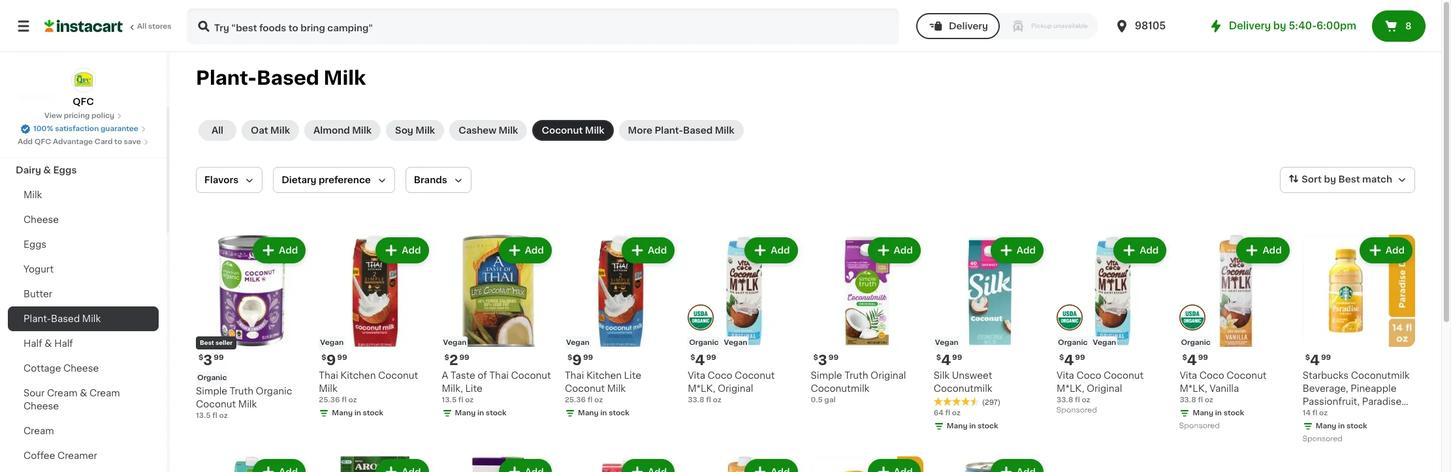 Task type: locate. For each thing, give the bounding box(es) containing it.
0 horizontal spatial coco
[[708, 372, 733, 381]]

2 horizontal spatial thai
[[565, 372, 584, 381]]

add button for thai kitchen lite coconut milk
[[623, 239, 673, 263]]

stock down 'vanilla'
[[1224, 410, 1244, 418]]

simple
[[811, 372, 842, 381], [196, 387, 227, 397]]

many in stock down a taste of thai coconut milk, lite 13.5 fl oz in the left of the page
[[455, 410, 506, 418]]

all
[[137, 23, 146, 30], [212, 126, 223, 135]]

0 vertical spatial eggs
[[53, 166, 77, 175]]

more plant-based milk link
[[619, 120, 744, 141]]

original for item badge icon
[[1087, 385, 1122, 394]]

5 add button from the left
[[746, 239, 796, 263]]

by left 5:40-
[[1273, 21, 1286, 31]]

1 horizontal spatial simple
[[811, 372, 842, 381]]

2 horizontal spatial 33.8
[[1180, 397, 1196, 404]]

1 add button from the left
[[254, 239, 305, 263]]

2 item badge image from the left
[[688, 305, 714, 331]]

3 $ from the left
[[445, 355, 449, 362]]

5 vegan from the left
[[1093, 340, 1116, 347]]

0 vertical spatial truth
[[845, 372, 868, 381]]

$ 3 99 down the "best seller"
[[199, 354, 224, 368]]

simple up gal at right bottom
[[811, 372, 842, 381]]

1 vita from the left
[[1057, 372, 1074, 381]]

vita for item badge image for vita coco coconut m*lk, original
[[688, 372, 705, 381]]

coconutmilk inside simple truth original coconutmilk 0.5 gal
[[811, 385, 869, 394]]

sour cream & cream cheese
[[24, 389, 120, 411]]

3 coco from the left
[[708, 372, 733, 381]]

0 horizontal spatial $ 9 99
[[322, 354, 347, 368]]

delivery inside button
[[949, 22, 988, 31]]

1 horizontal spatial plant-
[[196, 69, 257, 88]]

0 vertical spatial plant-
[[196, 69, 257, 88]]

stock down a taste of thai coconut milk, lite 13.5 fl oz in the left of the page
[[486, 410, 506, 418]]

99
[[214, 355, 224, 362], [337, 355, 347, 362], [459, 355, 469, 362], [583, 355, 593, 362], [829, 355, 839, 362], [952, 355, 962, 362], [1075, 355, 1085, 362], [1198, 355, 1208, 362], [706, 355, 716, 362], [1321, 355, 1331, 362]]

0 horizontal spatial lite
[[465, 385, 483, 394]]

guarantee
[[101, 125, 138, 133]]

6 $ from the left
[[936, 355, 941, 362]]

1 horizontal spatial m*lk,
[[1057, 385, 1084, 394]]

2 horizontal spatial vita
[[1180, 372, 1197, 381]]

1 horizontal spatial thai
[[489, 372, 509, 381]]

coconutmilk up pineapple
[[1351, 372, 1410, 381]]

1 vertical spatial based
[[683, 126, 713, 135]]

qfc inside qfc link
[[73, 97, 94, 106]]

coco for item badge icon
[[1077, 372, 1101, 381]]

oat milk link
[[242, 120, 299, 141]]

8 $ from the left
[[1182, 355, 1187, 362]]

fl inside thai kitchen coconut milk 25.36 fl oz
[[342, 397, 347, 404]]

in down 'vanilla'
[[1215, 410, 1222, 418]]

0 vertical spatial plant-based milk
[[196, 69, 366, 88]]

3 thai from the left
[[565, 372, 584, 381]]

based up half & half
[[51, 315, 80, 324]]

3 down the "best seller"
[[203, 354, 212, 368]]

cheese down sour
[[24, 402, 59, 411]]

$ 9 99 up thai kitchen coconut milk 25.36 fl oz
[[322, 354, 347, 368]]

1 horizontal spatial $ 9 99
[[567, 354, 593, 368]]

add button for simple truth organic coconut milk
[[254, 239, 305, 263]]

1 vertical spatial simple
[[196, 387, 227, 397]]

simple for simple truth organic coconut milk
[[196, 387, 227, 397]]

organic
[[1058, 340, 1088, 347], [1181, 340, 1211, 347], [689, 340, 719, 347], [197, 375, 227, 382], [256, 387, 292, 397]]

m*lk, for item badge icon
[[1057, 385, 1084, 394]]

lite
[[624, 372, 641, 381], [465, 385, 483, 394]]

2 horizontal spatial original
[[1087, 385, 1122, 394]]

a taste of thai coconut milk, lite 13.5 fl oz
[[442, 372, 551, 404]]

instacart logo image
[[44, 18, 123, 34]]

0 horizontal spatial $ 3 99
[[199, 354, 224, 368]]

half & half link
[[8, 332, 159, 357]]

all for all
[[212, 126, 223, 135]]

coconut inside vita coco coconut m*lk, vanilla 33.8 fl oz
[[1227, 372, 1267, 381]]

1 horizontal spatial best
[[1338, 175, 1360, 184]]

0 vertical spatial by
[[1273, 21, 1286, 31]]

0 horizontal spatial best
[[200, 340, 214, 346]]

2 vegan from the left
[[443, 340, 467, 347]]

10 $ from the left
[[1305, 355, 1310, 362]]

vegan for thai kitchen coconut milk
[[320, 340, 344, 347]]

1 horizontal spatial sponsored badge image
[[1180, 423, 1219, 431]]

in down thai kitchen lite coconut milk 25.36 fl oz
[[600, 410, 607, 418]]

many for 25.36
[[578, 410, 599, 418]]

coffee creamer link
[[8, 444, 159, 469]]

1 horizontal spatial item badge image
[[1180, 305, 1206, 331]]

almond
[[313, 126, 350, 135]]

6:00pm
[[1317, 21, 1357, 31]]

3 vegan from the left
[[566, 340, 590, 347]]

best inside "best match sort by" field
[[1338, 175, 1360, 184]]

all stores link
[[44, 8, 172, 44]]

1 25.36 from the left
[[319, 397, 340, 404]]

0 horizontal spatial original
[[718, 385, 753, 394]]

view pricing policy link
[[44, 111, 122, 121]]

1 horizontal spatial coco
[[1077, 372, 1101, 381]]

7 add button from the left
[[992, 239, 1042, 263]]

1 vertical spatial eggs
[[24, 240, 46, 249]]

delivery for delivery by 5:40-6:00pm
[[1229, 21, 1271, 31]]

truth inside simple truth original coconutmilk 0.5 gal
[[845, 372, 868, 381]]

6 add button from the left
[[869, 239, 919, 263]]

0 horizontal spatial m*lk,
[[688, 385, 715, 394]]

0 vertical spatial simple
[[811, 372, 842, 381]]

0 vertical spatial &
[[43, 166, 51, 175]]

stock for coconut
[[486, 410, 506, 418]]

plant-based milk link
[[8, 307, 159, 332]]

stock down thai kitchen coconut milk 25.36 fl oz
[[363, 410, 383, 418]]

add button
[[254, 239, 305, 263], [377, 239, 428, 263], [500, 239, 551, 263], [623, 239, 673, 263], [746, 239, 796, 263], [869, 239, 919, 263], [992, 239, 1042, 263], [1115, 239, 1165, 263], [1238, 239, 1288, 263], [1361, 239, 1411, 263]]

many in stock down thai kitchen coconut milk 25.36 fl oz
[[332, 410, 383, 418]]

2 4 from the left
[[1064, 354, 1074, 368]]

soy milk
[[395, 126, 435, 135]]

many for milk,
[[455, 410, 476, 418]]

1 horizontal spatial organic vegan
[[1058, 340, 1116, 347]]

33.8 inside vita coco coconut m*lk, vanilla 33.8 fl oz
[[1180, 397, 1196, 404]]

plant-based milk up half & half
[[24, 315, 101, 324]]

1 vertical spatial 13.5
[[196, 413, 211, 420]]

0 horizontal spatial plant-
[[24, 315, 51, 324]]

fl inside simple truth organic coconut milk 13.5 fl oz
[[212, 413, 217, 420]]

9 up thai kitchen coconut milk 25.36 fl oz
[[326, 354, 336, 368]]

original
[[871, 372, 906, 381], [1087, 385, 1122, 394], [718, 385, 753, 394]]

m*lk, inside vita coco coconut m*lk, vanilla 33.8 fl oz
[[1180, 385, 1207, 394]]

4 for sponsored badge image related to vita coco coconut m*lk, vanilla
[[1187, 354, 1197, 368]]

2 kitchen from the left
[[586, 372, 622, 381]]

1 vertical spatial plant-
[[655, 126, 683, 135]]

in
[[354, 410, 361, 418], [477, 410, 484, 418], [600, 410, 607, 418], [1215, 410, 1222, 418], [969, 423, 976, 431], [1338, 423, 1345, 431]]

1 horizontal spatial half
[[54, 340, 73, 349]]

sponsored badge image for vita coco coconut m*lk, vanilla
[[1180, 423, 1219, 431]]

plant-based milk up oat milk
[[196, 69, 366, 88]]

0 horizontal spatial sponsored badge image
[[1057, 407, 1096, 415]]

3 $ 4 99 from the left
[[1182, 354, 1208, 368]]

1 vertical spatial cheese
[[63, 364, 99, 374]]

9 99 from the left
[[706, 355, 716, 362]]

$ 4 99
[[936, 354, 962, 368], [1059, 354, 1085, 368], [1182, 354, 1208, 368], [690, 354, 716, 368], [1305, 354, 1331, 368]]

best left match
[[1338, 175, 1360, 184]]

all left oat
[[212, 126, 223, 135]]

match
[[1362, 175, 1392, 184]]

0 vertical spatial cheese
[[24, 216, 59, 225]]

kitchen for milk
[[340, 372, 376, 381]]

dairy
[[16, 166, 41, 175]]

0 horizontal spatial delivery
[[949, 22, 988, 31]]

2 horizontal spatial coconutmilk
[[1351, 372, 1410, 381]]

& down 'cottage cheese' "link"
[[80, 389, 87, 398]]

creamer
[[58, 452, 97, 461]]

passionfruit,
[[1303, 398, 1360, 407]]

kitchen inside thai kitchen coconut milk 25.36 fl oz
[[340, 372, 376, 381]]

3 m*lk, from the left
[[688, 385, 715, 394]]

1 vertical spatial qfc
[[34, 138, 51, 146]]

$ 3 99
[[199, 354, 224, 368], [813, 354, 839, 368]]

5 $ from the left
[[813, 355, 818, 362]]

4 $ from the left
[[567, 355, 572, 362]]

2 half from the left
[[54, 340, 73, 349]]

stock inside product group
[[486, 410, 506, 418]]

cottage
[[24, 364, 61, 374]]

coconut
[[542, 126, 583, 135], [378, 372, 418, 381], [511, 372, 551, 381], [1104, 372, 1144, 381], [1227, 372, 1267, 381], [735, 372, 775, 381], [565, 385, 605, 394], [196, 401, 236, 410]]

1 vertical spatial best
[[200, 340, 214, 346]]

2 vertical spatial &
[[80, 389, 87, 398]]

1 vertical spatial lite
[[465, 385, 483, 394]]

1 horizontal spatial all
[[212, 126, 223, 135]]

a
[[442, 372, 448, 381]]

3 add button from the left
[[500, 239, 551, 263]]

2 25.36 from the left
[[565, 397, 586, 404]]

qfc link
[[71, 68, 96, 108]]

item badge image
[[1057, 305, 1083, 331]]

$ 9 99
[[322, 354, 347, 368], [567, 354, 593, 368]]

add button for simple truth original coconutmilk
[[869, 239, 919, 263]]

half up cottage cheese
[[54, 340, 73, 349]]

2
[[449, 354, 458, 368]]

all left stores
[[137, 23, 146, 30]]

plant- up 'all' link
[[196, 69, 257, 88]]

of
[[478, 372, 487, 381]]

2 organic vegan from the left
[[689, 340, 747, 347]]

1 vertical spatial sponsored badge image
[[1180, 423, 1219, 431]]

truth inside simple truth organic coconut milk 13.5 fl oz
[[230, 387, 253, 397]]

to
[[114, 138, 122, 146]]

1 horizontal spatial based
[[257, 69, 319, 88]]

1 horizontal spatial original
[[871, 372, 906, 381]]

many in stock for milk,
[[455, 410, 506, 418]]

3 99 from the left
[[459, 355, 469, 362]]

based
[[257, 69, 319, 88], [683, 126, 713, 135], [51, 315, 80, 324]]

stock
[[363, 410, 383, 418], [486, 410, 506, 418], [609, 410, 629, 418], [1224, 410, 1244, 418], [978, 423, 998, 431], [1347, 423, 1367, 431]]

add
[[18, 138, 33, 146], [279, 246, 298, 255], [402, 246, 421, 255], [525, 246, 544, 255], [648, 246, 667, 255], [771, 246, 790, 255], [894, 246, 913, 255], [1017, 246, 1036, 255], [1140, 246, 1159, 255], [1263, 246, 1282, 255], [1386, 246, 1405, 255]]

9 up thai kitchen lite coconut milk 25.36 fl oz
[[572, 354, 582, 368]]

by for sort
[[1324, 175, 1336, 184]]

in for milk,
[[477, 410, 484, 418]]

0.5
[[811, 397, 823, 404]]

1 horizontal spatial 33.8
[[1057, 397, 1073, 404]]

pineapple
[[1351, 385, 1397, 394]]

1 vegan from the left
[[320, 340, 344, 347]]

simple down the "best seller"
[[196, 387, 227, 397]]

2 vita from the left
[[1180, 372, 1197, 381]]

coconut milk link
[[533, 120, 614, 141]]

1 m*lk, from the left
[[1057, 385, 1084, 394]]

more
[[628, 126, 652, 135]]

1 vita coco coconut m*lk, original 33.8 fl oz from the left
[[1057, 372, 1144, 404]]

2 vertical spatial cheese
[[24, 402, 59, 411]]

vita
[[1057, 372, 1074, 381], [1180, 372, 1197, 381], [688, 372, 705, 381]]

1 horizontal spatial 3
[[818, 354, 827, 368]]

plant- down butter
[[24, 315, 51, 324]]

1 vertical spatial truth
[[230, 387, 253, 397]]

0 horizontal spatial simple
[[196, 387, 227, 397]]

oz inside vita coco coconut m*lk, vanilla 33.8 fl oz
[[1205, 397, 1213, 404]]

many
[[332, 410, 353, 418], [455, 410, 476, 418], [578, 410, 599, 418], [1193, 410, 1214, 418], [947, 423, 968, 431], [1316, 423, 1337, 431]]

1 horizontal spatial 13.5
[[442, 397, 457, 404]]

1 coco from the left
[[1077, 372, 1101, 381]]

7 99 from the left
[[1075, 355, 1085, 362]]

lite inside a taste of thai coconut milk, lite 13.5 fl oz
[[465, 385, 483, 394]]

item badge image for vita coco coconut m*lk, original
[[688, 305, 714, 331]]

coconutmilk down 'unsweet'
[[934, 385, 992, 394]]

vita inside vita coco coconut m*lk, vanilla 33.8 fl oz
[[1180, 372, 1197, 381]]

0 horizontal spatial 13.5
[[196, 413, 211, 420]]

2 $ 3 99 from the left
[[813, 354, 839, 368]]

qfc logo image
[[71, 68, 96, 93]]

$ 9 99 for thai kitchen coconut milk
[[322, 354, 347, 368]]

fl inside thai kitchen lite coconut milk 25.36 fl oz
[[588, 397, 593, 404]]

organic vegan for item badge image for vita coco coconut m*lk, original
[[689, 340, 747, 347]]

1 kitchen from the left
[[340, 372, 376, 381]]

item badge image
[[1180, 305, 1206, 331], [688, 305, 714, 331]]

6 vegan from the left
[[724, 340, 747, 347]]

0 horizontal spatial half
[[24, 340, 42, 349]]

oat
[[251, 126, 268, 135]]

1 horizontal spatial vita
[[1057, 372, 1074, 381]]

cheese down half & half link
[[63, 364, 99, 374]]

2 $ 4 99 from the left
[[1059, 354, 1085, 368]]

2 3 from the left
[[818, 354, 827, 368]]

3 4 from the left
[[1187, 354, 1197, 368]]

13.5
[[442, 397, 457, 404], [196, 413, 211, 420]]

1 horizontal spatial 25.36
[[565, 397, 586, 404]]

coconutmilk up gal at right bottom
[[811, 385, 869, 394]]

0 vertical spatial sponsored badge image
[[1057, 407, 1096, 415]]

many in stock down "64 fl oz"
[[947, 423, 998, 431]]

13.5 inside simple truth organic coconut milk 13.5 fl oz
[[196, 413, 211, 420]]

9 $ from the left
[[690, 355, 695, 362]]

sort by
[[1302, 175, 1336, 184]]

many down thai kitchen lite coconut milk 25.36 fl oz
[[578, 410, 599, 418]]

sponsored badge image
[[1057, 407, 1096, 415], [1180, 423, 1219, 431], [1303, 436, 1342, 444]]

in down passionfruit,
[[1338, 423, 1345, 431]]

plant- right more
[[655, 126, 683, 135]]

thai inside thai kitchen lite coconut milk 25.36 fl oz
[[565, 372, 584, 381]]

1 horizontal spatial by
[[1324, 175, 1336, 184]]

1 half from the left
[[24, 340, 42, 349]]

1 9 from the left
[[326, 354, 336, 368]]

milk,
[[442, 385, 463, 394]]

in for 33.8
[[1215, 410, 1222, 418]]

many in stock down thai kitchen lite coconut milk 25.36 fl oz
[[578, 410, 629, 418]]

0 horizontal spatial organic vegan
[[689, 340, 747, 347]]

None search field
[[187, 8, 899, 44]]

qfc up view pricing policy link
[[73, 97, 94, 106]]

in down thai kitchen coconut milk 25.36 fl oz
[[354, 410, 361, 418]]

0 horizontal spatial based
[[51, 315, 80, 324]]

2 9 from the left
[[572, 354, 582, 368]]

oz inside thai kitchen coconut milk 25.36 fl oz
[[348, 397, 357, 404]]

1 thai from the left
[[319, 372, 338, 381]]

1 horizontal spatial plant-based milk
[[196, 69, 366, 88]]

3 33.8 from the left
[[688, 397, 704, 404]]

thai for thai kitchen coconut milk
[[319, 372, 338, 381]]

4 vegan from the left
[[935, 340, 958, 347]]

2 33.8 from the left
[[1180, 397, 1196, 404]]

3 vita from the left
[[688, 372, 705, 381]]

delivery button
[[916, 13, 1000, 39]]

1 organic vegan from the left
[[1058, 340, 1116, 347]]

0 horizontal spatial kitchen
[[340, 372, 376, 381]]

dairy & eggs
[[16, 166, 77, 175]]

9
[[326, 354, 336, 368], [572, 354, 582, 368]]

2 vertical spatial sponsored badge image
[[1303, 436, 1342, 444]]

vita coco coconut m*lk, original 33.8 fl oz for item badge image for vita coco coconut m*lk, original
[[688, 372, 775, 404]]

1 horizontal spatial $ 3 99
[[813, 354, 839, 368]]

0 horizontal spatial 33.8
[[688, 397, 704, 404]]

2 horizontal spatial coco
[[1200, 372, 1224, 381]]

2 vertical spatial plant-
[[24, 315, 51, 324]]

milk inside simple truth organic coconut milk 13.5 fl oz
[[238, 401, 257, 410]]

seller
[[215, 340, 233, 346]]

1 vertical spatial plant-based milk
[[24, 315, 101, 324]]

100% satisfaction guarantee button
[[20, 121, 146, 135]]

0 vertical spatial best
[[1338, 175, 1360, 184]]

eggs inside dairy & eggs link
[[53, 166, 77, 175]]

advantage
[[53, 138, 93, 146]]

thanksgiving link
[[8, 108, 159, 133]]

half up cottage
[[24, 340, 42, 349]]

in down a taste of thai coconut milk, lite 13.5 fl oz in the left of the page
[[477, 410, 484, 418]]

0 horizontal spatial all
[[137, 23, 146, 30]]

thai for thai kitchen lite coconut milk
[[565, 372, 584, 381]]

in for fl
[[354, 410, 361, 418]]

eggs up yogurt
[[24, 240, 46, 249]]

1 horizontal spatial qfc
[[73, 97, 94, 106]]

eggs down advantage
[[53, 166, 77, 175]]

$ 9 99 up thai kitchen lite coconut milk 25.36 fl oz
[[567, 354, 593, 368]]

simple inside simple truth organic coconut milk 13.5 fl oz
[[196, 387, 227, 397]]

milk link
[[8, 183, 159, 208]]

best left seller
[[200, 340, 214, 346]]

1 horizontal spatial coconutmilk
[[934, 385, 992, 394]]

milk
[[324, 69, 366, 88], [270, 126, 290, 135], [352, 126, 372, 135], [416, 126, 435, 135], [499, 126, 518, 135], [585, 126, 605, 135], [715, 126, 734, 135], [24, 191, 42, 200], [82, 315, 101, 324], [319, 385, 337, 394], [607, 385, 626, 394], [238, 401, 257, 410]]

0 horizontal spatial 25.36
[[319, 397, 340, 404]]

more plant-based milk
[[628, 126, 734, 135]]

0 horizontal spatial qfc
[[34, 138, 51, 146]]

many in stock down 'vanilla'
[[1193, 410, 1244, 418]]

1 4 from the left
[[941, 354, 951, 368]]

stock for 25.36
[[363, 410, 383, 418]]

3
[[203, 354, 212, 368], [818, 354, 827, 368]]

2 coco from the left
[[1200, 372, 1224, 381]]

4 add button from the left
[[623, 239, 673, 263]]

& for half
[[45, 340, 52, 349]]

kitchen inside thai kitchen lite coconut milk 25.36 fl oz
[[586, 372, 622, 381]]

0 vertical spatial all
[[137, 23, 146, 30]]

thai inside thai kitchen coconut milk 25.36 fl oz
[[319, 372, 338, 381]]

many down thai kitchen coconut milk 25.36 fl oz
[[332, 410, 353, 418]]

2 vita coco coconut m*lk, original 33.8 fl oz from the left
[[688, 372, 775, 404]]

coconutmilk inside starbucks coconutmilk beverage, pineapple passionfruit, paradise drink
[[1351, 372, 1410, 381]]

2 m*lk, from the left
[[1180, 385, 1207, 394]]

by right sort
[[1324, 175, 1336, 184]]

truth for coconut
[[230, 387, 253, 397]]

0 horizontal spatial vita coco coconut m*lk, original 33.8 fl oz
[[688, 372, 775, 404]]

original inside simple truth original coconutmilk 0.5 gal
[[871, 372, 906, 381]]

by inside field
[[1324, 175, 1336, 184]]

cheese down milk link
[[24, 216, 59, 225]]

plant-based milk
[[196, 69, 366, 88], [24, 315, 101, 324]]

0 horizontal spatial item badge image
[[688, 305, 714, 331]]

stock for milk
[[609, 410, 629, 418]]

1 item badge image from the left
[[1180, 305, 1206, 331]]

based up oat milk
[[257, 69, 319, 88]]

many in stock
[[332, 410, 383, 418], [455, 410, 506, 418], [578, 410, 629, 418], [1193, 410, 1244, 418], [947, 423, 998, 431], [1316, 423, 1367, 431]]

dietary preference
[[282, 176, 371, 185]]

stock down thai kitchen lite coconut milk 25.36 fl oz
[[609, 410, 629, 418]]

& right "dairy"
[[43, 166, 51, 175]]

1 horizontal spatial 9
[[572, 354, 582, 368]]

33.8
[[1057, 397, 1073, 404], [1180, 397, 1196, 404], [688, 397, 704, 404]]

& up cottage
[[45, 340, 52, 349]]

0 vertical spatial 13.5
[[442, 397, 457, 404]]

0 vertical spatial qfc
[[73, 97, 94, 106]]

1 horizontal spatial vita coco coconut m*lk, original 33.8 fl oz
[[1057, 372, 1144, 404]]

$ 4 99 for starbucks coconutmilk beverage, pineapple passionfruit, paradise drink sponsored badge image
[[1305, 354, 1331, 368]]

& for dairy
[[43, 166, 51, 175]]

thai kitchen coconut milk 25.36 fl oz
[[319, 372, 418, 404]]

1 vertical spatial all
[[212, 126, 223, 135]]

cheese
[[24, 216, 59, 225], [63, 364, 99, 374], [24, 402, 59, 411]]

0 vertical spatial lite
[[624, 372, 641, 381]]

1 horizontal spatial truth
[[845, 372, 868, 381]]

2 $ 9 99 from the left
[[567, 354, 593, 368]]

flavors button
[[196, 167, 263, 193]]

0 horizontal spatial 9
[[326, 354, 336, 368]]

★★★★★
[[934, 398, 980, 407], [934, 398, 980, 407]]

all stores
[[137, 23, 172, 30]]

oz inside thai kitchen lite coconut milk 25.36 fl oz
[[594, 397, 603, 404]]

many down "64 fl oz"
[[947, 423, 968, 431]]

1 vertical spatial &
[[45, 340, 52, 349]]

0 horizontal spatial vita
[[688, 372, 705, 381]]

4 99 from the left
[[583, 355, 593, 362]]

vegan for thai kitchen lite coconut milk
[[566, 340, 590, 347]]

2 thai from the left
[[489, 372, 509, 381]]

product group
[[196, 235, 308, 422], [319, 235, 431, 422], [442, 235, 554, 422], [565, 235, 677, 422], [688, 235, 800, 406], [811, 235, 923, 406], [934, 235, 1046, 435], [1057, 235, 1169, 418], [1180, 235, 1292, 434], [1303, 235, 1415, 447], [196, 457, 308, 473], [319, 457, 431, 473], [442, 457, 554, 473], [565, 457, 677, 473], [688, 457, 800, 473], [811, 457, 923, 473], [934, 457, 1046, 473]]

0 horizontal spatial coconutmilk
[[811, 385, 869, 394]]

qfc down 100%
[[34, 138, 51, 146]]

fl inside a taste of thai coconut milk, lite 13.5 fl oz
[[458, 397, 463, 404]]

1 horizontal spatial lite
[[624, 372, 641, 381]]

many down 'vanilla'
[[1193, 410, 1214, 418]]

0 horizontal spatial thai
[[319, 372, 338, 381]]

0 horizontal spatial 3
[[203, 354, 212, 368]]

vegan for silk unsweet coconutmilk
[[935, 340, 958, 347]]

thai
[[319, 372, 338, 381], [489, 372, 509, 381], [565, 372, 584, 381]]

1 $ 9 99 from the left
[[322, 354, 347, 368]]

6 99 from the left
[[952, 355, 962, 362]]

1 horizontal spatial eggs
[[53, 166, 77, 175]]

7 $ from the left
[[1059, 355, 1064, 362]]

simple inside simple truth original coconutmilk 0.5 gal
[[811, 372, 842, 381]]

2 horizontal spatial sponsored badge image
[[1303, 436, 1342, 444]]

5 $ 4 99 from the left
[[1305, 354, 1331, 368]]

many down milk,
[[455, 410, 476, 418]]

$ 3 99 up gal at right bottom
[[813, 354, 839, 368]]

3 up 0.5
[[818, 354, 827, 368]]

add button for silk unsweet coconutmilk
[[992, 239, 1042, 263]]

0 horizontal spatial plant-based milk
[[24, 315, 101, 324]]

2 add button from the left
[[377, 239, 428, 263]]

5 4 from the left
[[1310, 354, 1320, 368]]

2 vertical spatial based
[[51, 315, 80, 324]]

based right more
[[683, 126, 713, 135]]



Task type: describe. For each thing, give the bounding box(es) containing it.
simple truth organic coconut milk 13.5 fl oz
[[196, 387, 292, 420]]

unsweet
[[952, 372, 992, 381]]

truth for coconutmilk
[[845, 372, 868, 381]]

$ 9 99 for thai kitchen lite coconut milk
[[567, 354, 593, 368]]

cottage cheese link
[[8, 357, 159, 381]]

vita coco coconut m*lk, vanilla 33.8 fl oz
[[1180, 372, 1267, 404]]

0 vertical spatial based
[[257, 69, 319, 88]]

sponsored badge image for vita coco coconut m*lk, original
[[1057, 407, 1096, 415]]

drink
[[1303, 411, 1327, 420]]

$ 4 99 for sponsored badge image related to vita coco coconut m*lk, vanilla
[[1182, 354, 1208, 368]]

many for fl
[[332, 410, 353, 418]]

14
[[1303, 410, 1311, 418]]

9 for thai kitchen lite coconut milk
[[572, 354, 582, 368]]

& inside sour cream & cream cheese
[[80, 389, 87, 398]]

soy
[[395, 126, 413, 135]]

starbucks coconutmilk beverage, pineapple passionfruit, paradise drink
[[1303, 372, 1410, 420]]

milk inside thai kitchen lite coconut milk 25.36 fl oz
[[607, 385, 626, 394]]

best for best seller
[[200, 340, 214, 346]]

0 horizontal spatial eggs
[[24, 240, 46, 249]]

simple truth original coconutmilk 0.5 gal
[[811, 372, 906, 404]]

cashew milk link
[[449, 120, 527, 141]]

almond milk link
[[304, 120, 381, 141]]

8 99 from the left
[[1198, 355, 1208, 362]]

add qfc advantage card to save link
[[18, 137, 149, 148]]

5 99 from the left
[[829, 355, 839, 362]]

8
[[1405, 22, 1412, 31]]

preference
[[319, 176, 371, 185]]

(297)
[[982, 400, 1001, 407]]

original for item badge image for vita coco coconut m*lk, original
[[718, 385, 753, 394]]

cottage cheese
[[24, 364, 99, 374]]

64
[[934, 410, 944, 418]]

many in stock for fl
[[332, 410, 383, 418]]

vanilla
[[1210, 385, 1239, 394]]

cheese link
[[8, 208, 159, 233]]

8 button
[[1372, 10, 1426, 42]]

10 add button from the left
[[1361, 239, 1411, 263]]

$ 4 99 for vita coco coconut m*lk, original sponsored badge image
[[1059, 354, 1085, 368]]

starbucks
[[1303, 372, 1349, 381]]

coconut inside thai kitchen lite coconut milk 25.36 fl oz
[[565, 385, 605, 394]]

100%
[[33, 125, 53, 133]]

add qfc advantage card to save
[[18, 138, 141, 146]]

98105
[[1135, 21, 1166, 31]]

in down silk unsweet coconutmilk
[[969, 423, 976, 431]]

organic vegan for item badge icon
[[1058, 340, 1116, 347]]

item badge image for vita coco coconut m*lk, vanilla
[[1180, 305, 1206, 331]]

oz inside simple truth organic coconut milk 13.5 fl oz
[[219, 413, 228, 420]]

coco for item badge image for vita coco coconut m*lk, original
[[708, 372, 733, 381]]

thanksgiving
[[16, 116, 78, 125]]

m*lk, for item badge image for vita coco coconut m*lk, original
[[688, 385, 715, 394]]

cream up coffee
[[24, 427, 54, 436]]

cream down 'cottage cheese' "link"
[[89, 389, 120, 398]]

2 $ from the left
[[322, 355, 326, 362]]

cashew
[[459, 126, 496, 135]]

produce
[[16, 141, 55, 150]]

2 horizontal spatial based
[[683, 126, 713, 135]]

thai inside a taste of thai coconut milk, lite 13.5 fl oz
[[489, 372, 509, 381]]

in for 25.36
[[600, 410, 607, 418]]

cream link
[[8, 419, 159, 444]]

Search field
[[188, 9, 898, 43]]

9 for thai kitchen coconut milk
[[326, 354, 336, 368]]

99 inside the '$ 2 99'
[[459, 355, 469, 362]]

10 99 from the left
[[1321, 355, 1331, 362]]

delivery by 5:40-6:00pm link
[[1208, 18, 1357, 34]]

lite inside thai kitchen lite coconut milk 25.36 fl oz
[[624, 372, 641, 381]]

64 fl oz
[[934, 410, 961, 418]]

coconut inside simple truth organic coconut milk 13.5 fl oz
[[196, 401, 236, 410]]

9 add button from the left
[[1238, 239, 1288, 263]]

many in stock for 33.8
[[1193, 410, 1244, 418]]

stock down starbucks coconutmilk beverage, pineapple passionfruit, paradise drink
[[1347, 423, 1367, 431]]

2 99 from the left
[[337, 355, 347, 362]]

almond milk
[[313, 126, 372, 135]]

stock for vanilla
[[1224, 410, 1244, 418]]

taste
[[451, 372, 475, 381]]

card
[[95, 138, 113, 146]]

vita coco coconut m*lk, original 33.8 fl oz for item badge icon
[[1057, 372, 1144, 404]]

policy
[[91, 112, 114, 120]]

1 $ from the left
[[199, 355, 203, 362]]

kitchen for coconut
[[586, 372, 622, 381]]

brands
[[414, 176, 447, 185]]

98105 button
[[1114, 8, 1192, 44]]

by for delivery
[[1273, 21, 1286, 31]]

milk inside thai kitchen coconut milk 25.36 fl oz
[[319, 385, 337, 394]]

1 $ 3 99 from the left
[[199, 354, 224, 368]]

25.36 inside thai kitchen coconut milk 25.36 fl oz
[[319, 397, 340, 404]]

simple for simple truth original coconutmilk
[[811, 372, 842, 381]]

coffee
[[24, 452, 55, 461]]

product group containing 2
[[442, 235, 554, 422]]

service type group
[[916, 13, 1098, 39]]

view
[[44, 112, 62, 120]]

1 3 from the left
[[203, 354, 212, 368]]

coconut inside a taste of thai coconut milk, lite 13.5 fl oz
[[511, 372, 551, 381]]

oat milk
[[251, 126, 290, 135]]

many in stock for 25.36
[[578, 410, 629, 418]]

cheese inside "link"
[[63, 364, 99, 374]]

brands button
[[405, 167, 471, 193]]

eggs link
[[8, 233, 159, 257]]

butter link
[[8, 282, 159, 307]]

Best match Sort by field
[[1280, 167, 1415, 193]]

cheese inside sour cream & cream cheese
[[24, 402, 59, 411]]

silk
[[934, 372, 950, 381]]

vegan for a taste of thai coconut milk, lite
[[443, 340, 467, 347]]

save
[[124, 138, 141, 146]]

8 add button from the left
[[1115, 239, 1165, 263]]

soy milk link
[[386, 120, 444, 141]]

5:40-
[[1289, 21, 1317, 31]]

produce link
[[8, 133, 159, 158]]

lists link
[[8, 37, 159, 63]]

4 $ 4 99 from the left
[[690, 354, 716, 368]]

coconut milk
[[542, 126, 605, 135]]

cream down cottage cheese
[[47, 389, 77, 398]]

add button for vita coco coconut m*lk, original
[[746, 239, 796, 263]]

delivery by 5:40-6:00pm
[[1229, 21, 1357, 31]]

sort
[[1302, 175, 1322, 184]]

4 for starbucks coconutmilk beverage, pineapple passionfruit, paradise drink sponsored badge image
[[1310, 354, 1320, 368]]

dietary preference button
[[273, 167, 395, 193]]

gal
[[824, 397, 836, 404]]

cashew milk
[[459, 126, 518, 135]]

many in stock down passionfruit,
[[1316, 423, 1367, 431]]

sour cream & cream cheese link
[[8, 381, 159, 419]]

organic inside simple truth organic coconut milk 13.5 fl oz
[[256, 387, 292, 397]]

4 for vita coco coconut m*lk, original sponsored badge image
[[1064, 354, 1074, 368]]

best for best match
[[1338, 175, 1360, 184]]

silk unsweet coconutmilk
[[934, 372, 992, 394]]

fl inside vita coco coconut m*lk, vanilla 33.8 fl oz
[[1198, 397, 1203, 404]]

plant-based milk inside plant-based milk link
[[24, 315, 101, 324]]

coco inside vita coco coconut m*lk, vanilla 33.8 fl oz
[[1200, 372, 1224, 381]]

stock down the (297)
[[978, 423, 998, 431]]

1 99 from the left
[[214, 355, 224, 362]]

half & half
[[24, 340, 73, 349]]

delivery for delivery
[[949, 22, 988, 31]]

qfc inside add qfc advantage card to save link
[[34, 138, 51, 146]]

many down drink
[[1316, 423, 1337, 431]]

all for all stores
[[137, 23, 146, 30]]

view pricing policy
[[44, 112, 114, 120]]

add button for a taste of thai coconut milk, lite
[[500, 239, 551, 263]]

thai kitchen lite coconut milk 25.36 fl oz
[[565, 372, 641, 404]]

14 fl oz
[[1303, 410, 1328, 418]]

satisfaction
[[55, 125, 99, 133]]

all link
[[199, 120, 236, 141]]

recipes
[[16, 91, 54, 101]]

sponsored badge image for starbucks coconutmilk beverage, pineapple passionfruit, paradise drink
[[1303, 436, 1342, 444]]

4 4 from the left
[[695, 354, 705, 368]]

1 $ 4 99 from the left
[[936, 354, 962, 368]]

oz inside a taste of thai coconut milk, lite 13.5 fl oz
[[465, 397, 474, 404]]

$ inside the '$ 2 99'
[[445, 355, 449, 362]]

coffee creamer
[[24, 452, 97, 461]]

coconut inside thai kitchen coconut milk 25.36 fl oz
[[378, 372, 418, 381]]

lists
[[37, 45, 59, 54]]

dietary
[[282, 176, 317, 185]]

1 33.8 from the left
[[1057, 397, 1073, 404]]

13.5 inside a taste of thai coconut milk, lite 13.5 fl oz
[[442, 397, 457, 404]]

add button for thai kitchen coconut milk
[[377, 239, 428, 263]]

dairy & eggs link
[[8, 158, 159, 183]]

$ 2 99
[[445, 354, 469, 368]]

recipes link
[[8, 84, 159, 108]]

many for 33.8
[[1193, 410, 1214, 418]]

beverage,
[[1303, 385, 1349, 394]]

2 horizontal spatial plant-
[[655, 126, 683, 135]]

best match
[[1338, 175, 1392, 184]]

25.36 inside thai kitchen lite coconut milk 25.36 fl oz
[[565, 397, 586, 404]]

vita for item badge icon
[[1057, 372, 1074, 381]]

flavors
[[204, 176, 239, 185]]

yogurt link
[[8, 257, 159, 282]]

pricing
[[64, 112, 90, 120]]



Task type: vqa. For each thing, say whether or not it's contained in the screenshot.


